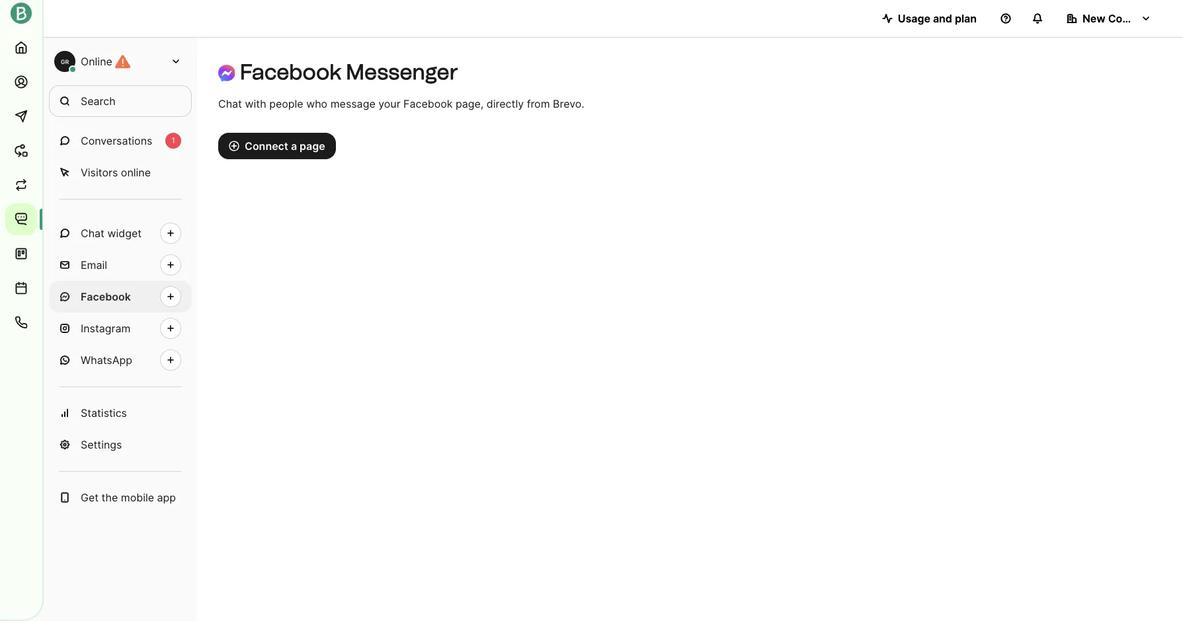 Task type: vqa. For each thing, say whether or not it's contained in the screenshot.
widget
yes



Task type: locate. For each thing, give the bounding box(es) containing it.
people
[[269, 97, 303, 110]]

facebook up people
[[240, 60, 341, 85]]

statistics
[[81, 407, 127, 420]]

directly
[[487, 97, 524, 110]]

get the mobile app
[[81, 491, 176, 505]]

visitors
[[81, 166, 118, 179]]

conversations
[[81, 134, 152, 148]]

online
[[81, 55, 112, 68]]

facebook right your
[[404, 97, 453, 110]]

usage and plan button
[[872, 5, 988, 32]]

statistics link
[[49, 398, 192, 429]]

0 vertical spatial facebook
[[240, 60, 341, 85]]

facebook for facebook
[[81, 290, 131, 304]]

1 vertical spatial facebook
[[404, 97, 453, 110]]

facebook
[[240, 60, 341, 85], [404, 97, 453, 110], [81, 290, 131, 304]]

whatsapp
[[81, 354, 132, 367]]

facebook up instagram
[[81, 290, 131, 304]]

with
[[245, 97, 266, 110]]

0 horizontal spatial facebook
[[81, 290, 131, 304]]

1 horizontal spatial facebook
[[240, 60, 341, 85]]

2 vertical spatial facebook
[[81, 290, 131, 304]]

from
[[527, 97, 550, 110]]

settings
[[81, 439, 122, 452]]

chat widget
[[81, 227, 142, 240]]

plan
[[955, 12, 977, 25]]

facebook messenger
[[240, 60, 458, 85]]

new company button
[[1056, 5, 1162, 32]]

a
[[291, 140, 297, 153]]

1
[[171, 136, 175, 146]]

chat left "with" on the top
[[218, 97, 242, 110]]

0 vertical spatial chat
[[218, 97, 242, 110]]

the
[[102, 491, 118, 505]]

and
[[933, 12, 952, 25]]

new company
[[1083, 12, 1157, 25]]

connect
[[245, 140, 288, 153]]

brevo.
[[553, 97, 585, 110]]

chat up email
[[81, 227, 104, 240]]

facebook for facebook messenger
[[240, 60, 341, 85]]

0 horizontal spatial chat
[[81, 227, 104, 240]]

1 vertical spatial chat
[[81, 227, 104, 240]]

chat with people who message your facebook page, directly from brevo.
[[218, 97, 585, 110]]

gr
[[61, 58, 69, 65]]

chat
[[218, 97, 242, 110], [81, 227, 104, 240]]

1 horizontal spatial chat
[[218, 97, 242, 110]]

instagram
[[81, 322, 131, 335]]



Task type: describe. For each thing, give the bounding box(es) containing it.
who
[[306, 97, 328, 110]]

connect a page
[[245, 140, 325, 153]]

usage and plan
[[898, 12, 977, 25]]

online
[[121, 166, 151, 179]]

usage
[[898, 12, 931, 25]]

facebook image
[[218, 65, 235, 81]]

new
[[1083, 12, 1106, 25]]

get the mobile app link
[[49, 482, 192, 514]]

page
[[300, 140, 325, 153]]

email link
[[49, 249, 192, 281]]

visitors online link
[[49, 157, 192, 189]]

mobile
[[121, 491, 154, 505]]

email
[[81, 259, 107, 272]]

settings link
[[49, 429, 192, 461]]

app
[[157, 491, 176, 505]]

facebook link
[[49, 281, 192, 313]]

2 horizontal spatial facebook
[[404, 97, 453, 110]]

chat widget link
[[49, 218, 192, 249]]

widget
[[107, 227, 142, 240]]

messenger
[[346, 60, 458, 85]]

visitors online
[[81, 166, 151, 179]]

company
[[1108, 12, 1157, 25]]

instagram link
[[49, 313, 192, 345]]

chat for chat widget
[[81, 227, 104, 240]]

search link
[[49, 85, 192, 117]]

chat for chat with people who message your facebook page, directly from brevo.
[[218, 97, 242, 110]]

connect a page link
[[218, 133, 336, 159]]

your
[[378, 97, 401, 110]]

search
[[81, 95, 116, 108]]

get
[[81, 491, 99, 505]]

message
[[330, 97, 376, 110]]

page,
[[456, 97, 484, 110]]

whatsapp link
[[49, 345, 192, 376]]



